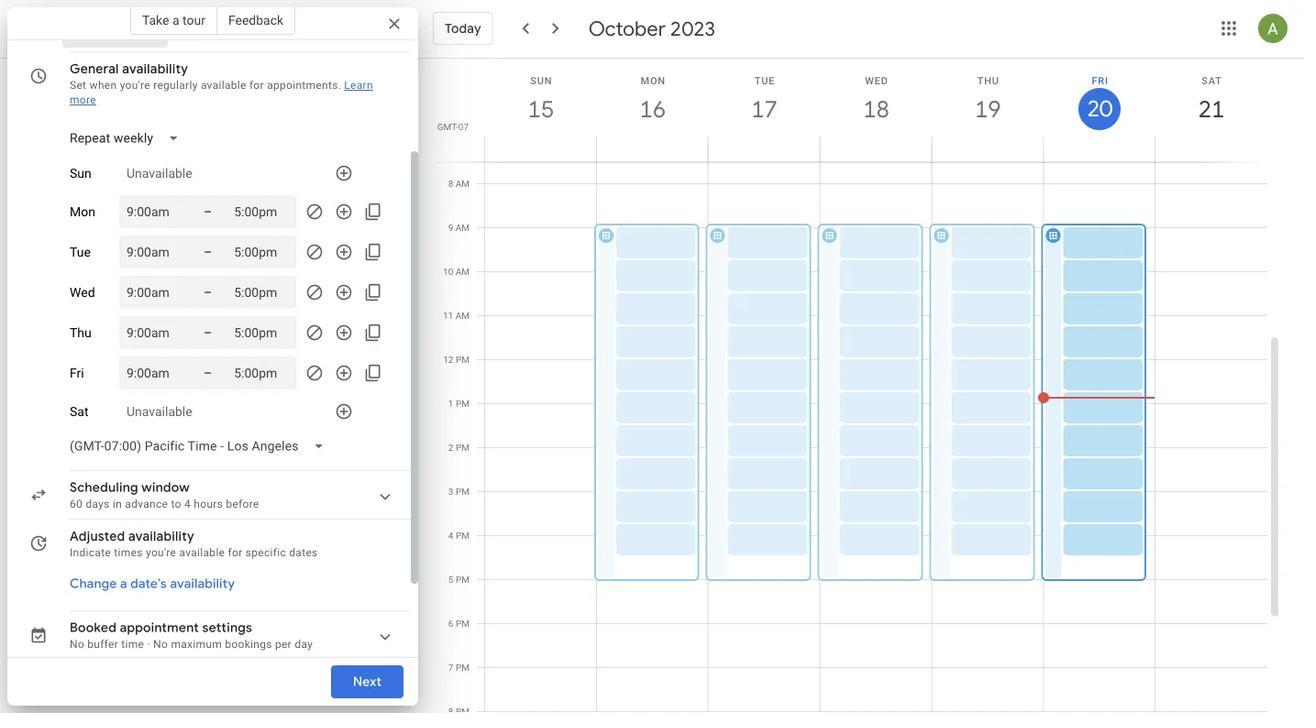 Task type: describe. For each thing, give the bounding box(es) containing it.
17
[[751, 94, 777, 124]]

sunday, october 15 element
[[520, 88, 562, 130]]

4 inside scheduling window 60 days in advance to 4 hours before
[[184, 498, 191, 511]]

a for change
[[120, 576, 127, 593]]

11 am
[[443, 311, 470, 322]]

next
[[353, 675, 382, 691]]

for inside adjusted availability indicate times you're available for specific dates
[[228, 547, 243, 560]]

pm for 12 pm
[[456, 355, 470, 366]]

7
[[449, 663, 454, 674]]

times
[[114, 547, 143, 560]]

dates
[[289, 547, 318, 560]]

19 column header
[[932, 59, 1045, 162]]

5
[[449, 575, 454, 586]]

End time on Tuesdays text field
[[234, 241, 289, 263]]

days
[[86, 498, 110, 511]]

gmt-
[[438, 121, 459, 132]]

maximum
[[171, 639, 222, 652]]

tour
[[183, 12, 205, 28]]

am for 11 am
[[456, 311, 470, 322]]

End time on Mondays text field
[[234, 201, 289, 223]]

hours
[[194, 498, 223, 511]]

2023
[[671, 16, 716, 41]]

0 vertical spatial you're
[[120, 79, 150, 92]]

friday, october 20, today element
[[1079, 88, 1122, 130]]

set
[[70, 79, 87, 92]]

21 column header
[[1156, 59, 1268, 162]]

4 inside "grid"
[[449, 531, 454, 542]]

pm for 7 pm
[[456, 663, 470, 674]]

change
[[70, 576, 117, 593]]

Start time on Fridays text field
[[127, 362, 182, 385]]

mon for mon 16
[[641, 75, 666, 86]]

3 pm
[[449, 487, 470, 498]]

to
[[171, 498, 181, 511]]

sat for sat 21
[[1202, 75, 1223, 86]]

bookings
[[225, 639, 272, 652]]

tuesday, october 17 element
[[744, 88, 786, 130]]

sun for sun 15
[[531, 75, 553, 86]]

fri 20
[[1087, 75, 1112, 123]]

availability for general
[[122, 61, 188, 77]]

wednesday, october 18 element
[[856, 88, 898, 130]]

learn
[[344, 79, 373, 92]]

take a tour
[[142, 12, 205, 28]]

unavailable for sun
[[127, 166, 192, 181]]

appointments.
[[267, 79, 341, 92]]

12 pm
[[443, 355, 470, 366]]

1 horizontal spatial for
[[250, 79, 264, 92]]

sun for sun
[[70, 166, 92, 181]]

more
[[70, 94, 96, 106]]

19
[[974, 94, 1001, 124]]

wed 18
[[863, 75, 889, 124]]

settings
[[202, 620, 252, 637]]

gmt-07
[[438, 121, 469, 132]]

am for 8 am
[[456, 178, 470, 190]]

07
[[459, 121, 469, 132]]

availability inside button
[[170, 576, 235, 593]]

– for mon
[[204, 204, 212, 219]]

window
[[142, 480, 190, 496]]

·
[[147, 639, 150, 652]]

mon 16
[[639, 75, 666, 124]]

pm for 5 pm
[[456, 575, 470, 586]]

regularly
[[153, 79, 198, 92]]

Start time on Tuesdays text field
[[127, 241, 182, 263]]

appointment
[[120, 620, 199, 637]]

9 am
[[448, 223, 470, 234]]

wed for wed
[[70, 285, 95, 300]]

10 am
[[443, 267, 470, 278]]

6
[[449, 619, 454, 630]]

60
[[70, 498, 83, 511]]

8
[[448, 178, 454, 190]]

15
[[527, 94, 553, 124]]

5 pm
[[449, 575, 470, 586]]

sat for sat
[[70, 404, 89, 420]]

End time on Wednesdays text field
[[234, 282, 289, 304]]

1 pm
[[449, 399, 470, 410]]

4 pm
[[449, 531, 470, 542]]

fri for fri
[[70, 366, 84, 381]]

october 2023
[[589, 16, 716, 41]]

buffer
[[87, 639, 118, 652]]

today
[[445, 20, 482, 37]]

tue 17
[[751, 75, 777, 124]]

indicate
[[70, 547, 111, 560]]

feedback button
[[217, 6, 296, 35]]

specific
[[246, 547, 286, 560]]

you're inside adjusted availability indicate times you're available for specific dates
[[146, 547, 176, 560]]

21
[[1198, 94, 1224, 124]]

adjusted
[[70, 529, 125, 545]]

today button
[[433, 6, 493, 50]]

date's
[[130, 576, 167, 593]]

learn more
[[70, 79, 373, 106]]

tue for tue 17
[[755, 75, 776, 86]]

a for take
[[172, 12, 179, 28]]

next button
[[331, 661, 404, 705]]

feedback
[[228, 12, 284, 28]]

am for 10 am
[[456, 267, 470, 278]]



Task type: vqa. For each thing, say whether or not it's contained in the screenshot.
Enable keyboard shortcuts
no



Task type: locate. For each thing, give the bounding box(es) containing it.
10
[[443, 267, 454, 278]]

0 vertical spatial fri
[[1092, 75, 1109, 86]]

thursday, october 19 element
[[968, 88, 1010, 130]]

wed for wed 18
[[866, 75, 889, 86]]

pm right the 6
[[456, 619, 470, 630]]

thu inside thu 19
[[978, 75, 1000, 86]]

18
[[863, 94, 889, 124]]

Start time on Mondays text field
[[127, 201, 182, 223]]

availability for adjusted
[[128, 529, 195, 545]]

tue up tuesday, october 17 element
[[755, 75, 776, 86]]

pm for 3 pm
[[456, 487, 470, 498]]

–
[[204, 204, 212, 219], [204, 245, 212, 260], [204, 285, 212, 300], [204, 325, 212, 340], [204, 366, 212, 381]]

grid
[[426, 59, 1283, 714]]

pm right 12
[[456, 355, 470, 366]]

a
[[172, 12, 179, 28], [120, 576, 127, 593]]

availability down adjusted availability indicate times you're available for specific dates
[[170, 576, 235, 593]]

adjusted availability indicate times you're available for specific dates
[[70, 529, 318, 560]]

for left appointments.
[[250, 79, 264, 92]]

take
[[142, 12, 169, 28]]

mon
[[641, 75, 666, 86], [70, 204, 95, 220]]

scheduling
[[70, 480, 138, 496]]

3 pm from the top
[[456, 443, 470, 454]]

0 horizontal spatial a
[[120, 576, 127, 593]]

a left date's
[[120, 576, 127, 593]]

0 vertical spatial mon
[[641, 75, 666, 86]]

sun 15
[[527, 75, 553, 124]]

fri
[[1092, 75, 1109, 86], [70, 366, 84, 381]]

pm right 3
[[456, 487, 470, 498]]

0 horizontal spatial no
[[70, 639, 84, 652]]

1 horizontal spatial 4
[[449, 531, 454, 542]]

wed left the start time on wednesdays text field
[[70, 285, 95, 300]]

0 vertical spatial availability
[[122, 61, 188, 77]]

11
[[443, 311, 454, 322]]

0 horizontal spatial sat
[[70, 404, 89, 420]]

8 am
[[448, 178, 470, 190]]

wed
[[866, 75, 889, 86], [70, 285, 95, 300]]

thu
[[978, 75, 1000, 86], [70, 326, 92, 341]]

0 vertical spatial 4
[[184, 498, 191, 511]]

1 vertical spatial available
[[179, 547, 225, 560]]

4 down 3
[[449, 531, 454, 542]]

pm for 2 pm
[[456, 443, 470, 454]]

0 vertical spatial wed
[[866, 75, 889, 86]]

7 pm
[[449, 663, 470, 674]]

before
[[226, 498, 259, 511]]

1 horizontal spatial mon
[[641, 75, 666, 86]]

october
[[589, 16, 666, 41]]

– for tue
[[204, 245, 212, 260]]

monday, october 16 element
[[632, 88, 674, 130]]

general
[[70, 61, 119, 77]]

mon inside the mon 16
[[641, 75, 666, 86]]

scheduling window 60 days in advance to 4 hours before
[[70, 480, 259, 511]]

mon for mon
[[70, 204, 95, 220]]

availability up the regularly
[[122, 61, 188, 77]]

when
[[90, 79, 117, 92]]

16
[[639, 94, 665, 124]]

pm right 7
[[456, 663, 470, 674]]

pm up 5 pm
[[456, 531, 470, 542]]

– for wed
[[204, 285, 212, 300]]

available right the regularly
[[201, 79, 247, 92]]

thu up thursday, october 19 element
[[978, 75, 1000, 86]]

3 am from the top
[[456, 267, 470, 278]]

tue for tue
[[70, 245, 91, 260]]

2 am from the top
[[456, 223, 470, 234]]

1 vertical spatial thu
[[70, 326, 92, 341]]

15 column header
[[485, 59, 597, 162]]

1 pm from the top
[[456, 355, 470, 366]]

available down hours
[[179, 547, 225, 560]]

1 horizontal spatial sat
[[1202, 75, 1223, 86]]

pm
[[456, 355, 470, 366], [456, 399, 470, 410], [456, 443, 470, 454], [456, 487, 470, 498], [456, 531, 470, 542], [456, 575, 470, 586], [456, 619, 470, 630], [456, 663, 470, 674]]

– left end time on wednesdays text box at top
[[204, 285, 212, 300]]

for left specific
[[228, 547, 243, 560]]

0 vertical spatial for
[[250, 79, 264, 92]]

1 vertical spatial availability
[[128, 529, 195, 545]]

– right start time on thursdays 'text field'
[[204, 325, 212, 340]]

0 horizontal spatial fri
[[70, 366, 84, 381]]

End time on Thursdays text field
[[234, 322, 289, 344]]

0 horizontal spatial mon
[[70, 204, 95, 220]]

1 horizontal spatial wed
[[866, 75, 889, 86]]

– for fri
[[204, 366, 212, 381]]

0 vertical spatial a
[[172, 12, 179, 28]]

0 vertical spatial sat
[[1202, 75, 1223, 86]]

mon left start time on mondays text field
[[70, 204, 95, 220]]

sat
[[1202, 75, 1223, 86], [70, 404, 89, 420]]

no down booked
[[70, 639, 84, 652]]

1 no from the left
[[70, 639, 84, 652]]

1 vertical spatial unavailable
[[127, 404, 192, 420]]

16 column header
[[596, 59, 709, 162]]

tue
[[755, 75, 776, 86], [70, 245, 91, 260]]

no
[[70, 639, 84, 652], [153, 639, 168, 652]]

wed inside wed 18
[[866, 75, 889, 86]]

2 vertical spatial availability
[[170, 576, 235, 593]]

4
[[184, 498, 191, 511], [449, 531, 454, 542]]

sat up saturday, october 21 element
[[1202, 75, 1223, 86]]

in
[[113, 498, 122, 511]]

am right 10
[[456, 267, 470, 278]]

2 pm from the top
[[456, 399, 470, 410]]

1 horizontal spatial a
[[172, 12, 179, 28]]

set when you're regularly available for appointments.
[[70, 79, 341, 92]]

– for thu
[[204, 325, 212, 340]]

12
[[443, 355, 454, 366]]

1 am from the top
[[456, 178, 470, 190]]

thu for thu 19
[[978, 75, 1000, 86]]

0 horizontal spatial thu
[[70, 326, 92, 341]]

tue inside 'tue 17'
[[755, 75, 776, 86]]

0 horizontal spatial tue
[[70, 245, 91, 260]]

1 unavailable from the top
[[127, 166, 192, 181]]

available inside adjusted availability indicate times you're available for specific dates
[[179, 547, 225, 560]]

1 vertical spatial fri
[[70, 366, 84, 381]]

take a tour button
[[130, 6, 217, 35]]

18 column header
[[820, 59, 933, 162]]

thu left start time on thursdays 'text field'
[[70, 326, 92, 341]]

20
[[1087, 95, 1112, 123]]

5 – from the top
[[204, 366, 212, 381]]

2 unavailable from the top
[[127, 404, 192, 420]]

wed up wednesday, october 18 element
[[866, 75, 889, 86]]

booked appointment settings no buffer time · no maximum bookings per day
[[70, 620, 313, 652]]

sun down more
[[70, 166, 92, 181]]

0 vertical spatial unavailable
[[127, 166, 192, 181]]

a inside "button"
[[172, 12, 179, 28]]

per
[[275, 639, 292, 652]]

you're down general availability
[[120, 79, 150, 92]]

1 vertical spatial for
[[228, 547, 243, 560]]

am right 8
[[456, 178, 470, 190]]

3 – from the top
[[204, 285, 212, 300]]

3
[[449, 487, 454, 498]]

for
[[250, 79, 264, 92], [228, 547, 243, 560]]

thu 19
[[974, 75, 1001, 124]]

pm right the 2
[[456, 443, 470, 454]]

availability
[[122, 61, 188, 77], [128, 529, 195, 545], [170, 576, 235, 593]]

unavailable for sat
[[127, 404, 192, 420]]

0 horizontal spatial sun
[[70, 166, 92, 181]]

– left end time on fridays text box at left
[[204, 366, 212, 381]]

sun inside sun 15
[[531, 75, 553, 86]]

End time on Fridays text field
[[234, 362, 289, 385]]

pm for 1 pm
[[456, 399, 470, 410]]

2
[[449, 443, 454, 454]]

4 right to
[[184, 498, 191, 511]]

1 vertical spatial wed
[[70, 285, 95, 300]]

1 vertical spatial mon
[[70, 204, 95, 220]]

day
[[295, 639, 313, 652]]

1 horizontal spatial tue
[[755, 75, 776, 86]]

am right 9
[[456, 223, 470, 234]]

change a date's availability button
[[62, 568, 242, 601]]

time
[[121, 639, 144, 652]]

1 vertical spatial a
[[120, 576, 127, 593]]

8 pm from the top
[[456, 663, 470, 674]]

tue left start time on tuesdays text field
[[70, 245, 91, 260]]

fri up the 20 in the top right of the page
[[1092, 75, 1109, 86]]

pm for 6 pm
[[456, 619, 470, 630]]

unavailable down start time on fridays text field
[[127, 404, 192, 420]]

sat up scheduling
[[70, 404, 89, 420]]

2 – from the top
[[204, 245, 212, 260]]

1 vertical spatial sun
[[70, 166, 92, 181]]

20 column header
[[1044, 59, 1156, 162]]

0 vertical spatial sun
[[531, 75, 553, 86]]

mon up monday, october 16 element
[[641, 75, 666, 86]]

a inside button
[[120, 576, 127, 593]]

you're up the change a date's availability button
[[146, 547, 176, 560]]

general availability
[[70, 61, 188, 77]]

1 horizontal spatial no
[[153, 639, 168, 652]]

am right 11
[[456, 311, 470, 322]]

grid containing 15
[[426, 59, 1283, 714]]

fri for fri 20
[[1092, 75, 1109, 86]]

1
[[449, 399, 454, 410]]

1 horizontal spatial fri
[[1092, 75, 1109, 86]]

1 vertical spatial sat
[[70, 404, 89, 420]]

0 horizontal spatial wed
[[70, 285, 95, 300]]

am for 9 am
[[456, 223, 470, 234]]

fri inside fri 20
[[1092, 75, 1109, 86]]

booked
[[70, 620, 117, 637]]

1 vertical spatial you're
[[146, 547, 176, 560]]

5 pm from the top
[[456, 531, 470, 542]]

pm for 4 pm
[[456, 531, 470, 542]]

4 pm from the top
[[456, 487, 470, 498]]

unavailable up start time on mondays text field
[[127, 166, 192, 181]]

0 vertical spatial thu
[[978, 75, 1000, 86]]

4 am from the top
[[456, 311, 470, 322]]

4 – from the top
[[204, 325, 212, 340]]

None field
[[62, 15, 175, 48], [62, 122, 194, 155], [62, 430, 339, 463], [62, 15, 175, 48], [62, 122, 194, 155], [62, 430, 339, 463]]

1 – from the top
[[204, 204, 212, 219]]

0 vertical spatial tue
[[755, 75, 776, 86]]

unavailable
[[127, 166, 192, 181], [127, 404, 192, 420]]

saturday, october 21 element
[[1191, 88, 1233, 130]]

– left end time on mondays text box
[[204, 204, 212, 219]]

1 vertical spatial 4
[[449, 531, 454, 542]]

am
[[456, 178, 470, 190], [456, 223, 470, 234], [456, 267, 470, 278], [456, 311, 470, 322]]

9
[[448, 223, 454, 234]]

pm right '1'
[[456, 399, 470, 410]]

advance
[[125, 498, 168, 511]]

6 pm from the top
[[456, 575, 470, 586]]

sun up sunday, october 15 element
[[531, 75, 553, 86]]

6 pm
[[449, 619, 470, 630]]

Start time on Thursdays text field
[[127, 322, 182, 344]]

sat 21
[[1198, 75, 1224, 124]]

17 column header
[[708, 59, 821, 162]]

1 vertical spatial tue
[[70, 245, 91, 260]]

1 horizontal spatial sun
[[531, 75, 553, 86]]

pm right 5
[[456, 575, 470, 586]]

availability inside adjusted availability indicate times you're available for specific dates
[[128, 529, 195, 545]]

7 pm from the top
[[456, 619, 470, 630]]

0 horizontal spatial 4
[[184, 498, 191, 511]]

change a date's availability
[[70, 576, 235, 593]]

2 no from the left
[[153, 639, 168, 652]]

0 horizontal spatial for
[[228, 547, 243, 560]]

learn more link
[[70, 79, 373, 106]]

availability down to
[[128, 529, 195, 545]]

no right the ·
[[153, 639, 168, 652]]

0 vertical spatial available
[[201, 79, 247, 92]]

1 horizontal spatial thu
[[978, 75, 1000, 86]]

2 pm
[[449, 443, 470, 454]]

sat inside 'sat 21'
[[1202, 75, 1223, 86]]

Start time on Wednesdays text field
[[127, 282, 182, 304]]

thu for thu
[[70, 326, 92, 341]]

a left tour on the top of page
[[172, 12, 179, 28]]

fri left start time on fridays text field
[[70, 366, 84, 381]]

– right start time on tuesdays text field
[[204, 245, 212, 260]]



